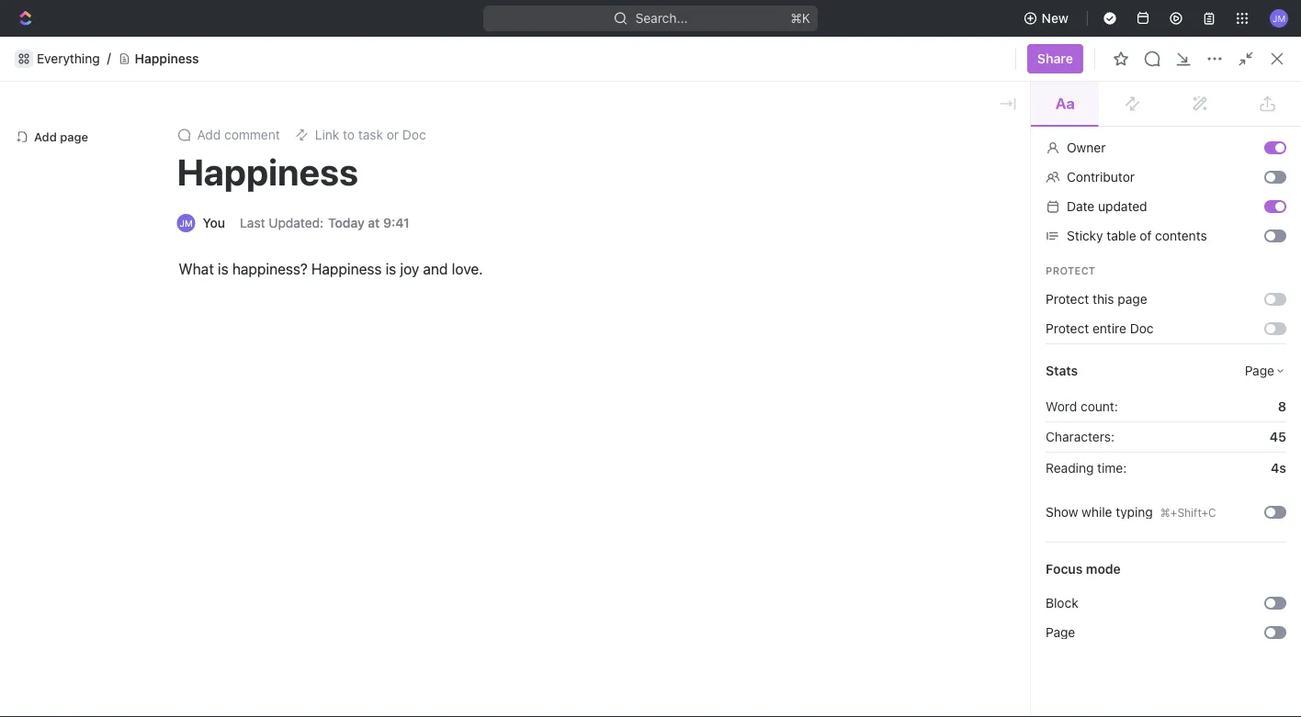 Task type: locate. For each thing, give the bounding box(es) containing it.
protect down protect this page
[[1046, 321, 1089, 336]]

jm up new doc
[[1272, 13, 1286, 23]]

started inside getting started guide link
[[352, 187, 396, 202]]

typing
[[1116, 505, 1153, 520]]

show
[[1158, 260, 1185, 273]]

entire
[[1093, 321, 1126, 336]]

characters:
[[1046, 430, 1115, 445]]

docs for all docs created by you will show here.
[[1028, 260, 1055, 273]]

0 horizontal spatial you
[[476, 43, 498, 58]]

1 column header from the left
[[256, 351, 277, 381]]

getting up "last updated: today at 9:41"
[[305, 187, 349, 202]]

2 horizontal spatial doc
[[1259, 79, 1283, 94]]

by right 'created'
[[1101, 260, 1113, 273]]

0 vertical spatial guide
[[400, 187, 435, 202]]

1 horizontal spatial you
[[1116, 260, 1135, 273]]

0 vertical spatial page
[[60, 130, 88, 144]]

guide down class notes link
[[400, 246, 435, 261]]

updated
[[1098, 199, 1147, 214]]

add down everything link
[[34, 130, 57, 144]]

reading time:
[[1046, 460, 1127, 475]]

protect for protect entire doc
[[1046, 321, 1089, 336]]

happiness up home link
[[135, 51, 199, 66]]

in
[[447, 246, 458, 261]]

docs right all
[[1028, 260, 1055, 273]]

last
[[240, 215, 265, 231]]

jm left you
[[179, 218, 193, 228]]

jm
[[1272, 13, 1286, 23], [179, 218, 193, 228]]

this right hide
[[823, 43, 845, 58]]

protect for protect this page
[[1046, 292, 1089, 307]]

1 horizontal spatial new
[[1228, 79, 1255, 94]]

0 vertical spatial row
[[256, 351, 1279, 381]]

1 vertical spatial new
[[1228, 79, 1255, 94]]

add for add comment
[[197, 127, 221, 142]]

guide
[[400, 187, 435, 202], [400, 246, 435, 261]]

1 vertical spatial guide
[[400, 246, 435, 261]]

tree inside sidebar navigation
[[7, 386, 226, 718]]

new doc
[[1228, 79, 1283, 94]]

column header
[[256, 351, 277, 381], [277, 351, 622, 381], [622, 351, 806, 381], [806, 351, 953, 381]]

1 vertical spatial to
[[343, 127, 355, 142]]

1 vertical spatial getting
[[305, 246, 349, 261]]

search docs
[[1122, 79, 1199, 94]]

1 getting from the top
[[305, 187, 349, 202]]

to inside link to task or doc dropdown button
[[343, 127, 355, 142]]

class notes link
[[272, 209, 572, 239]]

1 vertical spatial started
[[352, 246, 396, 261]]

⌘+shift+c
[[1160, 507, 1216, 520]]

table
[[1107, 228, 1136, 243]]

class notes
[[305, 216, 376, 232]]

want
[[501, 43, 531, 58]]

0 horizontal spatial by
[[1030, 153, 1047, 170]]

2 protect from the top
[[1046, 292, 1089, 307]]

docs
[[267, 79, 298, 94], [1168, 79, 1199, 94], [1028, 260, 1055, 273]]

protect
[[1046, 265, 1096, 277], [1046, 292, 1089, 307], [1046, 321, 1089, 336]]

table
[[256, 351, 1279, 601]]

0 horizontal spatial is
[[218, 260, 228, 278]]

getting started guide down at
[[305, 246, 435, 261]]

recent
[[279, 153, 328, 170]]

1 vertical spatial protect
[[1046, 292, 1089, 307]]

2 horizontal spatial docs
[[1168, 79, 1199, 94]]

0 vertical spatial new
[[1042, 11, 1069, 26]]

word
[[1046, 399, 1077, 414]]

2 getting from the top
[[305, 246, 349, 261]]

row
[[256, 351, 1279, 381], [256, 432, 1279, 601]]

1 getting started guide from the top
[[305, 187, 435, 202]]

getting started guide link
[[272, 180, 572, 209]]

block
[[1046, 596, 1078, 611]]

all
[[1012, 260, 1025, 273]]

1 vertical spatial getting started guide
[[305, 246, 435, 261]]

1 started from the top
[[352, 187, 396, 202]]

0 vertical spatial doc
[[1259, 79, 1283, 94]]

0 horizontal spatial new
[[1042, 11, 1069, 26]]

1 vertical spatial you
[[1116, 260, 1135, 273]]

tree
[[7, 386, 226, 718]]

docs right search
[[1168, 79, 1199, 94]]

0 vertical spatial started
[[352, 187, 396, 202]]

2 is from the left
[[386, 260, 396, 278]]

page
[[1245, 363, 1274, 379], [1046, 625, 1075, 640]]

1 horizontal spatial add
[[197, 127, 221, 142]]

happiness
[[135, 51, 199, 66], [177, 150, 358, 193], [311, 260, 382, 278]]

created
[[1058, 260, 1098, 273]]

0 vertical spatial to
[[534, 43, 547, 58]]

started up at
[[352, 187, 396, 202]]

2 vertical spatial doc
[[1130, 321, 1154, 336]]

2 vertical spatial protect
[[1046, 321, 1089, 336]]

0 horizontal spatial page
[[60, 130, 88, 144]]

is
[[218, 260, 228, 278], [386, 260, 396, 278]]

0 horizontal spatial this
[[823, 43, 845, 58]]

1 horizontal spatial page
[[1245, 363, 1274, 379]]

3 protect from the top
[[1046, 321, 1089, 336]]

2 column header from the left
[[277, 351, 622, 381]]

do
[[456, 43, 473, 58]]

contents
[[1155, 228, 1207, 243]]

notes
[[341, 216, 376, 232]]

1 horizontal spatial doc
[[1130, 321, 1154, 336]]

focus
[[1046, 562, 1083, 577]]

joy
[[400, 260, 419, 278]]

to
[[534, 43, 547, 58], [343, 127, 355, 142]]

0 vertical spatial jm
[[1272, 13, 1286, 23]]

you
[[203, 215, 225, 231]]

getting
[[305, 187, 349, 202], [305, 246, 349, 261]]

1 vertical spatial jm
[[179, 218, 193, 228]]

protect this page
[[1046, 292, 1147, 307]]

1 vertical spatial doc
[[402, 127, 426, 142]]

1 horizontal spatial jm
[[1272, 13, 1286, 23]]

this up protect entire doc
[[1093, 292, 1114, 307]]

to right "want"
[[534, 43, 547, 58]]

doc inside dropdown button
[[402, 127, 426, 142]]

1 vertical spatial row
[[256, 432, 1279, 601]]

0 horizontal spatial add
[[34, 130, 57, 144]]

page down block
[[1046, 625, 1075, 640]]

new up the share
[[1042, 11, 1069, 26]]

is left joy
[[386, 260, 396, 278]]

new right search docs
[[1228, 79, 1255, 94]]

0 vertical spatial this
[[823, 43, 845, 58]]

2 started from the top
[[352, 246, 396, 261]]

protect down 'created'
[[1046, 292, 1089, 307]]

protect down sticky
[[1046, 265, 1096, 277]]

1 horizontal spatial by
[[1101, 260, 1113, 273]]

guide up class notes link
[[400, 187, 435, 202]]

show while typing ⌘+shift+c
[[1046, 505, 1216, 520]]

page
[[60, 130, 88, 144], [1118, 292, 1147, 307]]

1 horizontal spatial is
[[386, 260, 396, 278]]

new doc button
[[1217, 72, 1294, 101]]

notifications?
[[647, 43, 729, 58]]

hide
[[791, 43, 819, 58]]

0 vertical spatial getting started guide
[[305, 187, 435, 202]]

docs inside button
[[1168, 79, 1199, 94]]

you left will at the right top
[[1116, 260, 1135, 273]]

doc down the jm dropdown button
[[1259, 79, 1283, 94]]

add comment
[[197, 127, 280, 142]]

by
[[1030, 153, 1047, 170], [1101, 260, 1113, 273]]

1 horizontal spatial page
[[1118, 292, 1147, 307]]

enable
[[741, 43, 782, 58]]

add left comment
[[197, 127, 221, 142]]

0 horizontal spatial jm
[[179, 218, 193, 228]]

docs up comment
[[267, 79, 298, 94]]

happiness down "class notes"
[[311, 260, 382, 278]]

count:
[[1081, 399, 1118, 414]]

new button
[[1016, 4, 1080, 33]]

love.
[[452, 260, 483, 278]]

1 protect from the top
[[1046, 265, 1096, 277]]

1 vertical spatial this
[[1093, 292, 1114, 307]]

0 horizontal spatial to
[[343, 127, 355, 142]]

getting started guide
[[305, 187, 435, 202], [305, 246, 435, 261]]

link
[[315, 127, 339, 142]]

page down everything link
[[60, 130, 88, 144]]

happiness down comment
[[177, 150, 358, 193]]

sidebar navigation
[[0, 64, 234, 718]]

doc
[[1259, 79, 1283, 94], [402, 127, 426, 142], [1130, 321, 1154, 336]]

you
[[476, 43, 498, 58], [1116, 260, 1135, 273]]

0 horizontal spatial doc
[[402, 127, 426, 142]]

1 is from the left
[[218, 260, 228, 278]]

0 vertical spatial protect
[[1046, 265, 1096, 277]]

to right link
[[343, 127, 355, 142]]

getting started guide inside getting started guide link
[[305, 187, 435, 202]]

0 vertical spatial by
[[1030, 153, 1047, 170]]

you right do
[[476, 43, 498, 58]]

45
[[1270, 430, 1286, 445]]

1 vertical spatial page
[[1046, 625, 1075, 640]]

page up 45
[[1245, 363, 1274, 379]]

getting started guide up at
[[305, 187, 435, 202]]

getting down class
[[305, 246, 349, 261]]

at
[[368, 215, 380, 231]]

today
[[328, 215, 365, 231]]

date
[[1067, 199, 1095, 214]]

started down at
[[352, 246, 396, 261]]

everything link
[[37, 51, 100, 67]]

new
[[1042, 11, 1069, 26], [1228, 79, 1255, 94]]

0 horizontal spatial page
[[1046, 625, 1075, 640]]

page button
[[1245, 363, 1286, 379]]

doc right or on the top of the page
[[402, 127, 426, 142]]

started
[[352, 187, 396, 202], [352, 246, 396, 261]]

by left me at right
[[1030, 153, 1047, 170]]

page down will at the right top
[[1118, 292, 1147, 307]]

4 column header from the left
[[806, 351, 953, 381]]

me
[[1051, 153, 1072, 170]]

1 horizontal spatial to
[[534, 43, 547, 58]]

1 horizontal spatial docs
[[1028, 260, 1055, 273]]

browser
[[594, 43, 643, 58]]

is right what
[[218, 260, 228, 278]]

0 vertical spatial getting
[[305, 187, 349, 202]]

doc right entire
[[1130, 321, 1154, 336]]

1 row from the top
[[256, 351, 1279, 381]]

here.
[[1188, 260, 1215, 273]]



Task type: describe. For each thing, give the bounding box(es) containing it.
4s
[[1271, 460, 1286, 475]]

2 getting started guide from the top
[[305, 246, 435, 261]]

time:
[[1097, 460, 1127, 475]]

and
[[423, 260, 448, 278]]

word count:
[[1046, 399, 1118, 414]]

protect for protect
[[1046, 265, 1096, 277]]

will
[[1138, 260, 1155, 273]]

8
[[1278, 399, 1286, 414]]

Search by name... text field
[[987, 315, 1219, 343]]

sticky table of contents
[[1067, 228, 1207, 243]]

show
[[1046, 505, 1078, 520]]

docs for search docs
[[1168, 79, 1199, 94]]

jm button
[[1264, 4, 1294, 33]]

all docs created by you will show here.
[[1012, 260, 1215, 273]]

0 vertical spatial page
[[1245, 363, 1274, 379]]

updated:
[[269, 215, 323, 231]]

home link
[[7, 117, 226, 146]]

date updated
[[1067, 199, 1147, 214]]

0 horizontal spatial docs
[[267, 79, 298, 94]]

no created by me docs image
[[1077, 186, 1150, 260]]

1 guide from the top
[[400, 187, 435, 202]]

3 column header from the left
[[622, 351, 806, 381]]

do you want to enable browser notifications? enable hide this
[[456, 43, 845, 58]]

sticky
[[1067, 228, 1103, 243]]

of
[[1140, 228, 1152, 243]]

0 vertical spatial you
[[476, 43, 498, 58]]

add for add page
[[34, 130, 57, 144]]

class
[[305, 216, 337, 232]]

while
[[1082, 505, 1112, 520]]

reading
[[1046, 460, 1094, 475]]

enable
[[550, 43, 591, 58]]

share
[[1037, 51, 1073, 66]]

2 vertical spatial happiness
[[311, 260, 382, 278]]

everything
[[37, 51, 100, 66]]

jm inside dropdown button
[[1272, 13, 1286, 23]]

1 vertical spatial page
[[1118, 292, 1147, 307]]

mode
[[1086, 562, 1121, 577]]

task
[[358, 127, 383, 142]]

owner
[[1067, 140, 1106, 155]]

happiness?
[[232, 260, 308, 278]]

created
[[971, 153, 1026, 170]]

1 vertical spatial happiness
[[177, 150, 358, 193]]

what is happiness? happiness is joy and love.
[[179, 260, 487, 278]]

1 horizontal spatial this
[[1093, 292, 1114, 307]]

1 vertical spatial by
[[1101, 260, 1113, 273]]

search docs button
[[1096, 72, 1210, 101]]

home
[[44, 124, 79, 139]]

created by me
[[971, 153, 1072, 170]]

0 vertical spatial happiness
[[135, 51, 199, 66]]

comment
[[224, 127, 280, 142]]

2 row from the top
[[256, 432, 1279, 601]]

search...
[[635, 11, 688, 26]]

or
[[387, 127, 399, 142]]

new for new doc
[[1228, 79, 1255, 94]]

add page
[[34, 130, 88, 144]]

2 guide from the top
[[400, 246, 435, 261]]

new for new
[[1042, 11, 1069, 26]]

last updated: today at 9:41
[[240, 215, 410, 231]]

what
[[179, 260, 214, 278]]

stats
[[1046, 363, 1078, 379]]

link to task or doc
[[315, 127, 426, 142]]

search
[[1122, 79, 1165, 94]]

⌘k
[[790, 11, 810, 26]]

9:41
[[383, 215, 410, 231]]

focus mode
[[1046, 562, 1121, 577]]

contributor
[[1067, 170, 1135, 185]]

doc inside button
[[1259, 79, 1283, 94]]

link to task or doc button
[[287, 122, 433, 148]]

protect entire doc
[[1046, 321, 1154, 336]]



Task type: vqa. For each thing, say whether or not it's contained in the screenshot.
THE DOCS link
no



